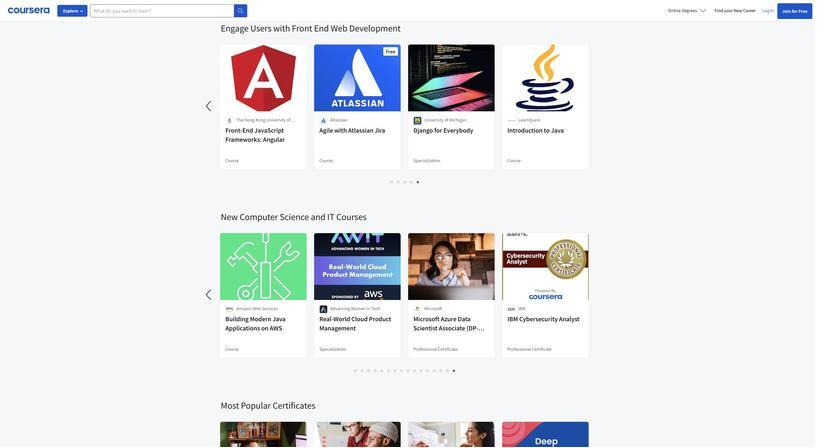 Task type: vqa. For each thing, say whether or not it's contained in the screenshot.


Task type: locate. For each thing, give the bounding box(es) containing it.
end up frameworks:
[[242, 126, 253, 134]]

2 previous slide image from the top
[[201, 287, 217, 303]]

1 professional certificate from the left
[[414, 346, 458, 352]]

free down development at the top left
[[386, 48, 396, 55]]

1 vertical spatial 2
[[361, 368, 364, 374]]

1 vertical spatial java
[[273, 315, 286, 323]]

building
[[226, 315, 249, 323]]

1 horizontal spatial and
[[311, 211, 326, 223]]

computer
[[240, 211, 278, 223]]

16 button
[[451, 367, 458, 375]]

the hong kong university of science and technology image
[[226, 117, 234, 125]]

ibm cybersecurity analyst
[[508, 315, 580, 323]]

ibm down ibm image
[[508, 315, 518, 323]]

3 for engage users with front end web development
[[404, 179, 407, 185]]

0 horizontal spatial specialization
[[320, 346, 346, 352]]

previous slide image for engage users with front end web development
[[201, 98, 217, 114]]

web inside new computer science and it courses carousel element
[[253, 306, 261, 312]]

2 button for new computer science and it courses
[[359, 367, 366, 375]]

of
[[287, 117, 291, 123], [445, 117, 449, 123]]

0 vertical spatial 5 button
[[415, 178, 422, 186]]

1 university from the left
[[267, 117, 286, 123]]

1 horizontal spatial certificate
[[532, 346, 552, 352]]

1 horizontal spatial web
[[331, 22, 348, 34]]

specialization for django for everybody
[[414, 158, 441, 164]]

specialization down management
[[320, 346, 346, 352]]

0 horizontal spatial free
[[386, 48, 396, 55]]

free inside engage users with front end web development carousel element
[[386, 48, 396, 55]]

1 horizontal spatial 1 button
[[389, 178, 395, 186]]

0 vertical spatial new
[[734, 8, 743, 13]]

0 horizontal spatial 2 button
[[359, 367, 366, 375]]

0 horizontal spatial 3 button
[[366, 367, 373, 375]]

0 horizontal spatial 5 button
[[379, 367, 386, 375]]

14
[[440, 368, 445, 374]]

3 inside new computer science and it courses carousel element
[[368, 368, 371, 374]]

amazon web services
[[236, 306, 278, 312]]

0 vertical spatial 4
[[411, 179, 413, 185]]

the
[[236, 117, 244, 123]]

1 button
[[389, 178, 395, 186], [353, 367, 359, 375]]

1 horizontal spatial end
[[314, 22, 329, 34]]

1 vertical spatial 4
[[374, 368, 377, 374]]

university inside the hong kong university of science and technology
[[267, 117, 286, 123]]

free right join
[[799, 8, 808, 14]]

0 vertical spatial ibm
[[519, 306, 526, 312]]

course for introduction to java
[[508, 158, 521, 164]]

0 horizontal spatial 4
[[374, 368, 377, 374]]

course down the introduction
[[508, 158, 521, 164]]

0 vertical spatial 1
[[391, 179, 393, 185]]

previous slide image
[[201, 98, 217, 114], [201, 287, 217, 303]]

with left front
[[273, 22, 290, 34]]

4 inside engage users with front end web development carousel element
[[411, 179, 413, 185]]

with
[[273, 22, 290, 34], [335, 126, 347, 134]]

deep learning specialization by deeplearning.ai, image
[[502, 422, 589, 447]]

1 vertical spatial specialization
[[320, 346, 346, 352]]

0 horizontal spatial 5
[[381, 368, 384, 374]]

specialization down django
[[414, 158, 441, 164]]

0 vertical spatial 2 button
[[395, 178, 402, 186]]

5 button for new computer science and it courses
[[379, 367, 386, 375]]

end inside front-end javascript frameworks: angular
[[242, 126, 253, 134]]

0 vertical spatial 5
[[417, 179, 420, 185]]

university
[[267, 117, 286, 123], [424, 117, 444, 123]]

new left computer
[[221, 211, 238, 223]]

0 horizontal spatial professional
[[414, 346, 437, 352]]

2 list from the top
[[221, 367, 590, 375]]

science
[[236, 124, 251, 129], [280, 211, 309, 223]]

certificate for cybersecurity
[[532, 346, 552, 352]]

modern
[[250, 315, 271, 323]]

1 for engage users with front end web development
[[391, 179, 393, 185]]

list inside engage users with front end web development carousel element
[[221, 178, 590, 186]]

2 for new computer science and it courses
[[361, 368, 364, 374]]

microsoft image
[[414, 305, 422, 314]]

1 previous slide image from the top
[[201, 98, 217, 114]]

1 horizontal spatial 4
[[411, 179, 413, 185]]

professional
[[414, 346, 437, 352], [508, 346, 531, 352]]

1 vertical spatial 3
[[368, 368, 371, 374]]

0 vertical spatial specialization
[[414, 158, 441, 164]]

2 professional from the left
[[508, 346, 531, 352]]

4 button inside engage users with front end web development carousel element
[[409, 178, 415, 186]]

front
[[292, 22, 312, 34]]

3 inside engage users with front end web development carousel element
[[404, 179, 407, 185]]

javascript
[[255, 126, 284, 134]]

for inside engage users with front end web development carousel element
[[434, 126, 442, 134]]

end right front
[[314, 22, 329, 34]]

google data analytics professional certificate by google, image
[[220, 422, 307, 447]]

0 horizontal spatial 1
[[355, 368, 357, 374]]

0 vertical spatial web
[[331, 22, 348, 34]]

course down applications
[[226, 346, 239, 352]]

0 vertical spatial atlassian
[[330, 117, 348, 123]]

specialization inside new computer science and it courses carousel element
[[320, 346, 346, 352]]

2 inside new computer science and it courses carousel element
[[361, 368, 364, 374]]

advancing women in tech image
[[320, 305, 328, 314]]

coursera image
[[8, 5, 49, 16]]

1 inside engage users with front end web development carousel element
[[391, 179, 393, 185]]

for for join
[[792, 8, 798, 14]]

courses
[[336, 211, 367, 223]]

12 button
[[425, 367, 432, 375]]

10 11 12 13 14 15 16
[[414, 368, 458, 374]]

professional certificate for azure
[[414, 346, 458, 352]]

1 vertical spatial web
[[253, 306, 261, 312]]

university of michigan image
[[414, 117, 422, 125]]

10
[[414, 368, 419, 374]]

front-
[[226, 126, 242, 134]]

0 vertical spatial 2
[[397, 179, 400, 185]]

None search field
[[90, 4, 247, 17]]

cloud
[[352, 315, 368, 323]]

and
[[252, 124, 259, 129], [311, 211, 326, 223]]

java up aws
[[273, 315, 286, 323]]

free
[[799, 8, 808, 14], [386, 48, 396, 55]]

0 horizontal spatial and
[[252, 124, 259, 129]]

previous slide image for new computer science and it courses
[[201, 287, 217, 303]]

0 horizontal spatial java
[[273, 315, 286, 323]]

previous slide image inside new computer science and it courses carousel element
[[201, 287, 217, 303]]

2 university from the left
[[424, 117, 444, 123]]

for right join
[[792, 8, 798, 14]]

5
[[417, 179, 420, 185], [381, 368, 384, 374]]

0 horizontal spatial professional certificate
[[414, 346, 458, 352]]

1 horizontal spatial 2 button
[[395, 178, 402, 186]]

1 vertical spatial end
[[242, 126, 253, 134]]

0 horizontal spatial of
[[287, 117, 291, 123]]

microsoft for microsoft
[[424, 306, 442, 312]]

list inside new computer science and it courses carousel element
[[221, 367, 590, 375]]

specialization
[[414, 158, 441, 164], [320, 346, 346, 352]]

1 list from the top
[[221, 178, 590, 186]]

most popular certificates carousel element
[[218, 380, 815, 447]]

1 inside new computer science and it courses carousel element
[[355, 368, 357, 374]]

0 horizontal spatial 2
[[361, 368, 364, 374]]

for down university of michigan
[[434, 126, 442, 134]]

1 horizontal spatial specialization
[[414, 158, 441, 164]]

4 inside new computer science and it courses carousel element
[[374, 368, 377, 374]]

1
[[391, 179, 393, 185], [355, 368, 357, 374]]

real-world cloud product management
[[320, 315, 391, 332]]

java right to on the top right of page
[[551, 126, 564, 134]]

3
[[404, 179, 407, 185], [368, 368, 371, 374]]

ibm right ibm image
[[519, 306, 526, 312]]

0 horizontal spatial atlassian
[[330, 117, 348, 123]]

1 horizontal spatial atlassian
[[348, 126, 374, 134]]

1 horizontal spatial for
[[792, 8, 798, 14]]

specialization inside engage users with front end web development carousel element
[[414, 158, 441, 164]]

6 button
[[386, 367, 392, 375]]

the hong kong university of science and technology
[[236, 117, 291, 129]]

1 professional from the left
[[414, 346, 437, 352]]

1 of from the left
[[287, 117, 291, 123]]

end
[[314, 22, 329, 34], [242, 126, 253, 134]]

with right agile
[[335, 126, 347, 134]]

1 vertical spatial 5
[[381, 368, 384, 374]]

course for front-end javascript frameworks: angular
[[226, 158, 239, 164]]

web
[[331, 22, 348, 34], [253, 306, 261, 312]]

1 vertical spatial 2 button
[[359, 367, 366, 375]]

2 certificate from the left
[[532, 346, 552, 352]]

9 button
[[405, 367, 412, 375]]

microsoft up scientist
[[414, 315, 440, 323]]

certificate for azure
[[438, 346, 458, 352]]

certificate down ibm cybersecurity analyst at the bottom right of the page
[[532, 346, 552, 352]]

1 vertical spatial 4 button
[[373, 367, 379, 375]]

1 certificate from the left
[[438, 346, 458, 352]]

0 horizontal spatial new
[[221, 211, 238, 223]]

professional certificate
[[414, 346, 458, 352], [508, 346, 552, 352]]

course
[[226, 158, 239, 164], [320, 158, 333, 164], [508, 158, 521, 164], [226, 346, 239, 352]]

5 inside engage users with front end web development carousel element
[[417, 179, 420, 185]]

course down frameworks:
[[226, 158, 239, 164]]

0 horizontal spatial 4 button
[[373, 367, 379, 375]]

1 horizontal spatial science
[[280, 211, 309, 223]]

4 for engage users with front end web development
[[411, 179, 413, 185]]

1 horizontal spatial professional
[[508, 346, 531, 352]]

10 button
[[412, 367, 419, 375]]

agile with atlassian jira
[[320, 126, 385, 134]]

1 horizontal spatial 5
[[417, 179, 420, 185]]

1 vertical spatial previous slide image
[[201, 287, 217, 303]]

ibm
[[519, 306, 526, 312], [508, 315, 518, 323]]

1 vertical spatial 1
[[355, 368, 357, 374]]

0 vertical spatial end
[[314, 22, 329, 34]]

2 button for engage users with front end web development
[[395, 178, 402, 186]]

university up django for everybody
[[424, 117, 444, 123]]

0 vertical spatial previous slide image
[[201, 98, 217, 114]]

4 button for engage users with front end web development
[[409, 178, 415, 186]]

1 vertical spatial 1 button
[[353, 367, 359, 375]]

5 for new computer science and it courses
[[381, 368, 384, 374]]

university up the technology
[[267, 117, 286, 123]]

new right your
[[734, 8, 743, 13]]

microsoft
[[424, 306, 442, 312], [414, 315, 440, 323]]

0 horizontal spatial with
[[273, 22, 290, 34]]

java inside building modern java applications on aws
[[273, 315, 286, 323]]

2 professional certificate from the left
[[508, 346, 552, 352]]

1 horizontal spatial 4 button
[[409, 178, 415, 186]]

1 vertical spatial and
[[311, 211, 326, 223]]

new computer science and it courses
[[221, 211, 367, 223]]

users
[[251, 22, 272, 34]]

0 vertical spatial for
[[792, 8, 798, 14]]

1 vertical spatial free
[[386, 48, 396, 55]]

certificate
[[438, 346, 458, 352], [532, 346, 552, 352]]

0 vertical spatial microsoft
[[424, 306, 442, 312]]

1 horizontal spatial professional certificate
[[508, 346, 552, 352]]

women
[[351, 306, 366, 312]]

1 horizontal spatial 5 button
[[415, 178, 422, 186]]

university of michigan
[[424, 117, 467, 123]]

2 for engage users with front end web development
[[397, 179, 400, 185]]

1 vertical spatial 3 button
[[366, 367, 373, 375]]

0 vertical spatial list
[[221, 178, 590, 186]]

java
[[551, 126, 564, 134], [273, 315, 286, 323]]

find
[[715, 8, 724, 13]]

management
[[320, 324, 356, 332]]

5 inside new computer science and it courses carousel element
[[381, 368, 384, 374]]

1 horizontal spatial university
[[424, 117, 444, 123]]

and down kong
[[252, 124, 259, 129]]

1 horizontal spatial 3 button
[[402, 178, 409, 186]]

1 vertical spatial ibm
[[508, 315, 518, 323]]

1 vertical spatial with
[[335, 126, 347, 134]]

1 button for engage users with front end web development
[[389, 178, 395, 186]]

0 horizontal spatial 1 button
[[353, 367, 359, 375]]

microsoft inside the 'microsoft azure data scientist associate (dp- 100)'
[[414, 315, 440, 323]]

1 horizontal spatial free
[[799, 8, 808, 14]]

1 vertical spatial microsoft
[[414, 315, 440, 323]]

science inside the hong kong university of science and technology
[[236, 124, 251, 129]]

1 horizontal spatial ibm
[[519, 306, 526, 312]]

0 horizontal spatial 3
[[368, 368, 371, 374]]

1 horizontal spatial 2
[[397, 179, 400, 185]]

course down agile
[[320, 158, 333, 164]]

ibm for ibm
[[519, 306, 526, 312]]

1 horizontal spatial java
[[551, 126, 564, 134]]

0 horizontal spatial university
[[267, 117, 286, 123]]

7
[[394, 368, 397, 374]]

atlassian right atlassian image
[[330, 117, 348, 123]]

and inside the hong kong university of science and technology
[[252, 124, 259, 129]]

jira
[[375, 126, 385, 134]]

cybersecurity
[[520, 315, 558, 323]]

0 vertical spatial and
[[252, 124, 259, 129]]

0 vertical spatial 1 button
[[389, 178, 395, 186]]

certificate down the 'microsoft azure data scientist associate (dp- 100)'
[[438, 346, 458, 352]]

google it support professional certificate by google, image
[[314, 422, 401, 447]]

atlassian left jira
[[348, 126, 374, 134]]

0 vertical spatial java
[[551, 126, 564, 134]]

0 horizontal spatial science
[[236, 124, 251, 129]]

and left it
[[311, 211, 326, 223]]

5 button
[[415, 178, 422, 186], [379, 367, 386, 375]]

0 vertical spatial 3 button
[[402, 178, 409, 186]]

online degrees
[[669, 8, 697, 13]]

1 vertical spatial for
[[434, 126, 442, 134]]

professional for microsoft azure data scientist associate (dp- 100)
[[414, 346, 437, 352]]

1 vertical spatial new
[[221, 211, 238, 223]]

microsoft right microsoft icon
[[424, 306, 442, 312]]

2 inside engage users with front end web development carousel element
[[397, 179, 400, 185]]

1 horizontal spatial 1
[[391, 179, 393, 185]]

1 button inside new computer science and it courses carousel element
[[353, 367, 359, 375]]

1 button inside engage users with front end web development carousel element
[[389, 178, 395, 186]]

0 vertical spatial 4 button
[[409, 178, 415, 186]]

0 horizontal spatial for
[[434, 126, 442, 134]]

professional certificate down 100)
[[414, 346, 458, 352]]

atlassian
[[330, 117, 348, 123], [348, 126, 374, 134]]

professional for ibm cybersecurity analyst
[[508, 346, 531, 352]]

java for building modern java applications on aws
[[273, 315, 286, 323]]

2 button
[[395, 178, 402, 186], [359, 367, 366, 375]]

0 horizontal spatial web
[[253, 306, 261, 312]]

introduction
[[508, 126, 543, 134]]

1 vertical spatial 5 button
[[379, 367, 386, 375]]

for
[[792, 8, 798, 14], [434, 126, 442, 134]]

professional certificate down cybersecurity
[[508, 346, 552, 352]]

0 vertical spatial science
[[236, 124, 251, 129]]

1 horizontal spatial 3
[[404, 179, 407, 185]]

0 vertical spatial 3
[[404, 179, 407, 185]]

ibm for ibm cybersecurity analyst
[[508, 315, 518, 323]]

introduction to java
[[508, 126, 564, 134]]

azure
[[441, 315, 457, 323]]

list
[[221, 178, 590, 186], [221, 367, 590, 375]]

java inside engage users with front end web development carousel element
[[551, 126, 564, 134]]

0 horizontal spatial certificate
[[438, 346, 458, 352]]



Task type: describe. For each thing, give the bounding box(es) containing it.
scientist
[[414, 324, 438, 332]]

1 horizontal spatial new
[[734, 8, 743, 13]]

explore button
[[57, 5, 88, 17]]

0 vertical spatial free
[[799, 8, 808, 14]]

google ux design professional certificate by google, image
[[408, 422, 495, 447]]

log in link
[[760, 7, 778, 14]]

3 button for engage users with front end web development
[[402, 178, 409, 186]]

engage users with front end web development carousel element
[[0, 3, 595, 191]]

find your new career
[[715, 8, 756, 13]]

2 of from the left
[[445, 117, 449, 123]]

advancing women in tech
[[330, 306, 380, 312]]

6
[[388, 368, 390, 374]]

career
[[744, 8, 756, 13]]

new computer science and it courses carousel element
[[0, 191, 595, 380]]

certificates
[[273, 400, 316, 412]]

kong
[[256, 117, 266, 123]]

and inside new computer science and it courses carousel element
[[311, 211, 326, 223]]

1 for new computer science and it courses
[[355, 368, 357, 374]]

8
[[401, 368, 403, 374]]

your
[[725, 8, 733, 13]]

java for introduction to java
[[551, 126, 564, 134]]

5 for engage users with front end web development
[[417, 179, 420, 185]]

product
[[369, 315, 391, 323]]

associate
[[439, 324, 465, 332]]

online degrees button
[[663, 3, 712, 18]]

atlassian image
[[320, 117, 328, 125]]

11
[[420, 368, 426, 374]]

django
[[414, 126, 433, 134]]

ibm image
[[508, 305, 516, 314]]

it
[[327, 211, 335, 223]]

1 button for new computer science and it courses
[[353, 367, 359, 375]]

technology
[[260, 124, 282, 129]]

of inside the hong kong university of science and technology
[[287, 117, 291, 123]]

explore
[[63, 8, 78, 14]]

12
[[427, 368, 432, 374]]

log in
[[763, 8, 774, 13]]

0 vertical spatial with
[[273, 22, 290, 34]]

on
[[261, 324, 269, 332]]

log
[[763, 8, 770, 13]]

What do you want to learn? text field
[[90, 4, 234, 17]]

learnquest image
[[508, 117, 516, 125]]

hong
[[244, 117, 255, 123]]

microsoft for microsoft azure data scientist associate (dp- 100)
[[414, 315, 440, 323]]

amazon
[[236, 306, 252, 312]]

5 button for engage users with front end web development
[[415, 178, 422, 186]]

1 horizontal spatial with
[[335, 126, 347, 134]]

aws
[[270, 324, 282, 332]]

8 button
[[399, 367, 405, 375]]

in
[[771, 8, 774, 13]]

course for agile with atlassian jira
[[320, 158, 333, 164]]

14 button
[[438, 367, 445, 375]]

list for engage users with front end web development
[[221, 178, 590, 186]]

16
[[453, 368, 458, 374]]

services
[[262, 306, 278, 312]]

4 for new computer science and it courses
[[374, 368, 377, 374]]

microsoft azure data scientist associate (dp- 100)
[[414, 315, 479, 342]]

for for django
[[434, 126, 442, 134]]

professional certificate for cybersecurity
[[508, 346, 552, 352]]

engage
[[221, 22, 249, 34]]

7 button
[[392, 367, 399, 375]]

3 for new computer science and it courses
[[368, 368, 371, 374]]

join for free link
[[778, 3, 813, 19]]

frameworks:
[[226, 135, 262, 144]]

join
[[783, 8, 791, 14]]

join for free
[[783, 8, 808, 14]]

4 button for new computer science and it courses
[[373, 367, 379, 375]]

building modern java applications on aws
[[226, 315, 286, 332]]

real-
[[320, 315, 334, 323]]

popular
[[241, 400, 271, 412]]

to
[[544, 126, 550, 134]]

15
[[447, 368, 452, 374]]

3 button for new computer science and it courses
[[366, 367, 373, 375]]

most popular certificates
[[221, 400, 316, 412]]

data
[[458, 315, 471, 323]]

agile
[[320, 126, 333, 134]]

world
[[334, 315, 350, 323]]

in
[[367, 306, 371, 312]]

find your new career link
[[712, 7, 760, 15]]

100)
[[414, 333, 426, 342]]

learnquest
[[519, 117, 541, 123]]

django for everybody
[[414, 126, 473, 134]]

list for new computer science and it courses
[[221, 367, 590, 375]]

tech
[[371, 306, 380, 312]]

applications
[[226, 324, 260, 332]]

advancing
[[330, 306, 350, 312]]

analyst
[[559, 315, 580, 323]]

angular
[[263, 135, 285, 144]]

course for building modern java applications on aws
[[226, 346, 239, 352]]

algorithms to take your programming to the next level carousel element
[[221, 0, 595, 3]]

9
[[407, 368, 410, 374]]

1 vertical spatial science
[[280, 211, 309, 223]]

amazon web services image
[[226, 305, 234, 314]]

engage users with front end web development
[[221, 22, 401, 34]]

1 vertical spatial atlassian
[[348, 126, 374, 134]]

michigan
[[449, 117, 467, 123]]

degrees
[[682, 8, 697, 13]]

specialization for real-world cloud product management
[[320, 346, 346, 352]]

development
[[349, 22, 401, 34]]

most
[[221, 400, 239, 412]]

online
[[669, 8, 681, 13]]

15 button
[[445, 367, 452, 375]]

13
[[433, 368, 439, 374]]

everybody
[[444, 126, 473, 134]]

(dp-
[[467, 324, 479, 332]]



